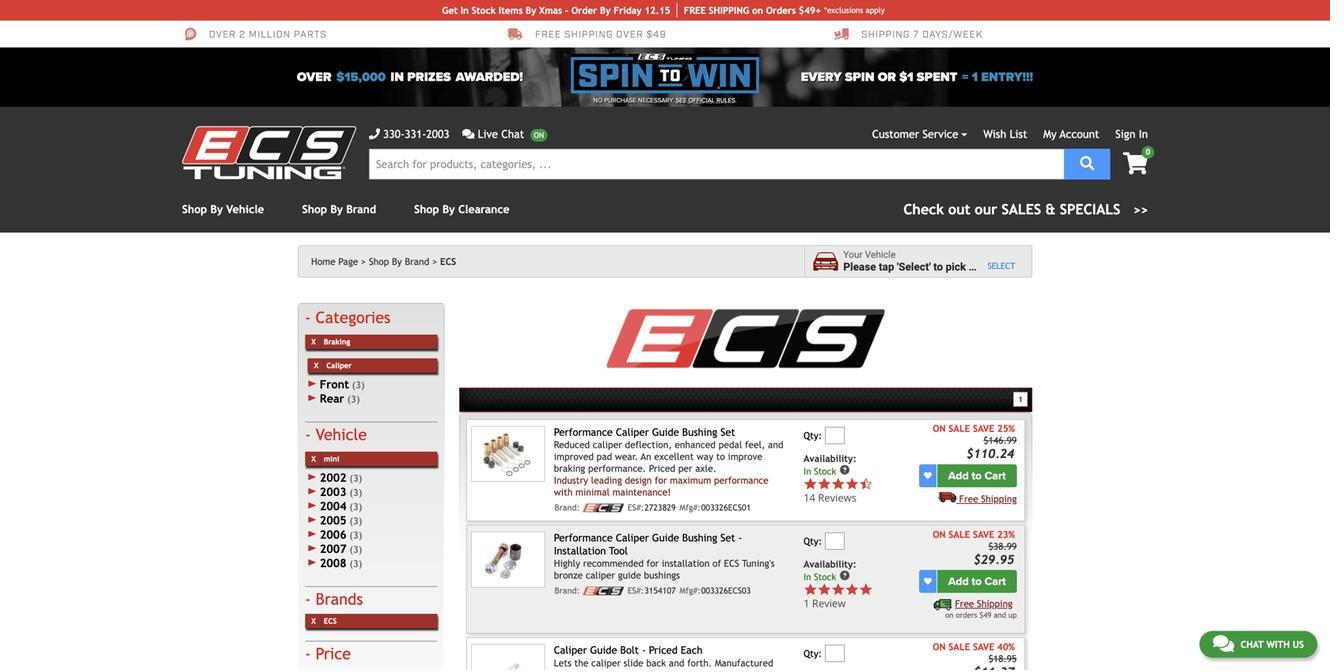 Task type: vqa. For each thing, say whether or not it's contained in the screenshot.
14 Reviews link associated with question sign image
yes



Task type: describe. For each thing, give the bounding box(es) containing it.
select
[[988, 261, 1016, 271]]

up
[[1009, 611, 1017, 620]]

save for $110.24
[[973, 423, 995, 435]]

back
[[647, 658, 666, 669]]

on for $29.95
[[933, 529, 946, 541]]

in right the get
[[461, 5, 469, 16]]

$1
[[900, 70, 914, 85]]

bushings
[[644, 570, 680, 582]]

reviews
[[818, 491, 857, 505]]

wish list
[[984, 128, 1028, 141]]

guide inside the caliper guide bolt - priced each lets the caliper slide back and forth. manufactured from 304 stainless steel and machined to tigh
[[590, 645, 617, 657]]

caliper guide bolt - priced each lets the caliper slide back and forth. manufactured from 304 stainless steel and machined to tigh
[[554, 645, 774, 671]]

caliper inside the caliper guide bolt - priced each lets the caliper slide back and forth. manufactured from 304 stainless steel and machined to tigh
[[554, 645, 587, 657]]

installation
[[662, 559, 710, 570]]

2005
[[320, 514, 347, 527]]

1 horizontal spatial chat
[[1241, 639, 1264, 650]]

2 1 review link from the top
[[804, 597, 873, 611]]

over 2 million parts
[[209, 28, 327, 41]]

ping
[[729, 5, 750, 16]]

orders
[[766, 5, 796, 16]]

steel
[[634, 670, 655, 671]]

entry!!!
[[982, 70, 1034, 85]]

shop by brand link for home page
[[369, 256, 437, 267]]

sign in
[[1116, 128, 1148, 141]]

0 vertical spatial 2003
[[426, 128, 450, 141]]

sales & specials link
[[904, 199, 1148, 220]]

1 link
[[1014, 392, 1028, 407]]

stock for 14
[[814, 466, 837, 477]]

shipping for free shipping on orders $49 and up
[[977, 599, 1013, 610]]

get in stock items by xmas - order by friday 12.15
[[442, 5, 671, 16]]

on sale save 23% $38.99 $29.95
[[933, 529, 1017, 567]]

stainless
[[595, 670, 631, 671]]

account
[[1060, 128, 1100, 141]]

0 vertical spatial -
[[565, 5, 569, 16]]

pad
[[597, 452, 612, 463]]

caliper for -
[[616, 532, 649, 545]]

wish
[[984, 128, 1007, 141]]

1 review
[[804, 597, 846, 611]]

free for free shipping
[[960, 494, 979, 505]]

brand: for 14 reviews
[[555, 503, 580, 513]]

qty: for 1
[[804, 536, 822, 547]]

for inside performance caliper guide bushing set reduced caliper deflection, enhanced pedal feel, and improved pad wear. an excellent way to improve braking performance. priced per axle. industry leading design for maximum performance with minimal maintenance!
[[655, 475, 667, 486]]

es#2723829 - 003326ecs01 - performance caliper guide bushing set - reduced caliper deflection, enhanced pedal feel, and improved pad wear. an excellent way to improve braking performance. priced per axle. - ecs - bmw mini image
[[471, 426, 545, 482]]

friday
[[614, 5, 642, 16]]

parts
[[294, 28, 327, 41]]

003326ecs03
[[701, 587, 751, 597]]

home
[[311, 256, 336, 267]]

0 horizontal spatial vehicle
[[226, 203, 264, 216]]

0 vertical spatial stock
[[472, 5, 496, 16]]

shipping
[[565, 28, 613, 41]]

highly
[[554, 559, 580, 570]]

maintenance!
[[613, 487, 671, 498]]

es#: 2723829 mfg#: 003326ecs01
[[628, 503, 751, 513]]

sale inside the on sale save 40% $18.95
[[949, 642, 970, 653]]

on sale save 25% $146.99 $110.24
[[933, 423, 1017, 462]]

your
[[844, 250, 863, 261]]

clearance
[[458, 203, 510, 216]]

ship
[[709, 5, 729, 16]]

free shipping image
[[934, 600, 953, 611]]

over
[[616, 28, 644, 41]]

12.15
[[645, 5, 671, 16]]

1 horizontal spatial ecs
[[440, 256, 456, 267]]

specials
[[1060, 201, 1121, 218]]

x for x caliper front (3) rear (3)
[[314, 361, 319, 370]]

1 vertical spatial with
[[1267, 639, 1290, 650]]

in up "14"
[[804, 466, 811, 477]]

by down ecs tuning image
[[210, 203, 223, 216]]

and inside free shipping on orders $49 and up
[[994, 611, 1007, 620]]

0
[[1146, 147, 1151, 156]]

per
[[679, 463, 693, 474]]

availability: in stock for reviews
[[804, 453, 857, 477]]

no purchase necessary. see official rules .
[[593, 97, 737, 105]]

14
[[804, 491, 816, 505]]

free shipping on orders $49 and up
[[946, 599, 1017, 620]]

$38.99
[[989, 541, 1017, 552]]

0 link
[[1111, 146, 1155, 176]]

free shipping over $49
[[535, 28, 667, 41]]

design
[[625, 475, 652, 486]]

live chat link
[[462, 126, 548, 143]]

please
[[844, 261, 876, 274]]

x for x braking
[[311, 338, 316, 346]]

1 for 1 link
[[1019, 395, 1023, 404]]

free ship ping on orders $49+ *exclusions apply
[[684, 5, 885, 16]]

2008
[[320, 557, 347, 570]]

brand for home page
[[405, 256, 430, 267]]

es#: 3154107 mfg#: 003326ecs03
[[628, 587, 751, 597]]

xmas
[[539, 5, 562, 16]]

mini
[[324, 455, 340, 464]]

comments image for chat
[[1213, 634, 1235, 653]]

0 vertical spatial on
[[752, 5, 763, 16]]

performance for 1 review
[[554, 532, 613, 545]]

priced inside performance caliper guide bushing set reduced caliper deflection, enhanced pedal feel, and improved pad wear. an excellent way to improve braking performance. priced per axle. industry leading design for maximum performance with minimal maintenance!
[[649, 463, 676, 474]]

save for $29.95
[[973, 529, 995, 541]]

order
[[572, 5, 597, 16]]

live chat
[[478, 128, 524, 141]]

half star image
[[859, 478, 873, 491]]

cart for $110.24
[[985, 470, 1006, 483]]

question sign image for 1 review
[[839, 571, 850, 582]]

es#2918637 - 34111157041kt5 - caliper guide bolt - priced each - lets the caliper slide back and forth. manufactured from 304 stainless steel and machined to tight tolerances for high levels of performance and longevity. - ecs - bmw mini image
[[471, 645, 545, 671]]

on inside free shipping on orders $49 and up
[[946, 611, 954, 620]]

to up free shipping
[[972, 470, 982, 483]]

and down each
[[669, 658, 685, 669]]

1 1 review link from the top
[[804, 583, 917, 611]]

enhanced
[[675, 440, 716, 451]]

availability: in stock for review
[[804, 559, 857, 583]]

2723829
[[645, 503, 676, 513]]

add to wish list image
[[924, 578, 932, 586]]

by left xmas
[[526, 5, 537, 16]]

us
[[1293, 639, 1304, 650]]

chat with us link
[[1200, 631, 1318, 658]]

and inside performance caliper guide bushing set reduced caliper deflection, enhanced pedal feel, and improved pad wear. an excellent way to improve braking performance. priced per axle. industry leading design for maximum performance with minimal maintenance!
[[768, 440, 784, 451]]

add to cart button for $29.95
[[938, 571, 1017, 594]]

x for x mini 2002 (3) 2003 (3) 2004 (3) 2005 (3) 2006 (3) 2007 (3) 2008 (3)
[[311, 455, 316, 464]]

availability: for review
[[804, 559, 857, 570]]

improved
[[554, 452, 594, 463]]

2 14 reviews link from the top
[[804, 491, 873, 505]]

shipping 7 days/week link
[[835, 27, 983, 41]]

$29.95
[[974, 553, 1015, 567]]

caliper guide bolt - priced each link
[[554, 645, 703, 657]]

caliper for (3)
[[327, 361, 352, 370]]

to inside performance caliper guide bushing set reduced caliper deflection, enhanced pedal feel, and improved pad wear. an excellent way to improve braking performance. priced per axle. industry leading design for maximum performance with minimal maintenance!
[[716, 452, 725, 463]]

see official rules link
[[676, 96, 736, 105]]

customer service
[[872, 128, 959, 141]]

330-331-2003
[[383, 128, 450, 141]]

sign
[[1116, 128, 1136, 141]]

set for 14 reviews
[[721, 426, 736, 439]]

to inside the caliper guide bolt - priced each lets the caliper slide back and forth. manufactured from 304 stainless steel and machined to tigh
[[720, 670, 729, 671]]

330-331-2003 link
[[369, 126, 450, 143]]

3154107
[[645, 587, 676, 597]]

2007
[[320, 543, 347, 556]]

caliper inside the caliper guide bolt - priced each lets the caliper slide back and forth. manufactured from 304 stainless steel and machined to tigh
[[592, 658, 621, 669]]

tuning's
[[742, 559, 775, 570]]

minimal
[[576, 487, 610, 498]]

items
[[499, 5, 523, 16]]

braking
[[554, 463, 586, 474]]

vehicle
[[977, 261, 1012, 274]]

0 horizontal spatial chat
[[502, 128, 524, 141]]

apply
[[866, 6, 885, 15]]



Task type: locate. For each thing, give the bounding box(es) containing it.
1 vertical spatial 2003
[[320, 486, 347, 499]]

guide inside performance caliper guide bushing set reduced caliper deflection, enhanced pedal feel, and improved pad wear. an excellent way to improve braking performance. priced per axle. industry leading design for maximum performance with minimal maintenance!
[[652, 426, 679, 439]]

free for free shipping over $49
[[535, 28, 562, 41]]

1 vertical spatial vehicle
[[865, 250, 896, 261]]

caliper inside performance caliper guide bushing set reduced caliper deflection, enhanced pedal feel, and improved pad wear. an excellent way to improve braking performance. priced per axle. industry leading design for maximum performance with minimal maintenance!
[[593, 440, 622, 451]]

0 horizontal spatial brand
[[346, 203, 376, 216]]

spin
[[845, 70, 875, 85]]

0 vertical spatial shop by brand link
[[302, 203, 376, 216]]

1 mfg#: from the top
[[680, 503, 701, 513]]

for up bushings
[[647, 559, 659, 570]]

1 ecs - corporate logo image from the top
[[583, 504, 624, 513]]

official
[[689, 97, 715, 105]]

$146.99
[[984, 435, 1017, 446]]

caliper inside performance caliper guide bushing set reduced caliper deflection, enhanced pedal feel, and improved pad wear. an excellent way to improve braking performance. priced per axle. industry leading design for maximum performance with minimal maintenance!
[[616, 426, 649, 439]]

0 horizontal spatial on
[[752, 5, 763, 16]]

1 vertical spatial caliper
[[586, 570, 615, 582]]

brand up page
[[346, 203, 376, 216]]

performance up "installation"
[[554, 532, 613, 545]]

1 vertical spatial brand
[[405, 256, 430, 267]]

stock up "14 reviews"
[[814, 466, 837, 477]]

over for over 2 million parts
[[209, 28, 236, 41]]

1 vertical spatial -
[[739, 532, 742, 545]]

x down x braking
[[314, 361, 319, 370]]

2 cart from the top
[[985, 575, 1006, 589]]

2003 up 2004
[[320, 486, 347, 499]]

save inside on sale save 25% $146.99 $110.24
[[973, 423, 995, 435]]

0 vertical spatial add
[[949, 470, 969, 483]]

wish list link
[[984, 128, 1028, 141]]

shop by vehicle link
[[182, 203, 264, 216]]

0 vertical spatial question sign image
[[839, 465, 850, 476]]

3 save from the top
[[973, 642, 995, 653]]

ecs inside performance caliper guide bushing set - installation tool highly recommended for installation of ecs tuning's bronze caliper guide bushings
[[724, 559, 740, 570]]

ecs down shop by clearance link
[[440, 256, 456, 267]]

ecs right of
[[724, 559, 740, 570]]

caliper inside x caliper front (3) rear (3)
[[327, 361, 352, 370]]

sign in link
[[1116, 128, 1148, 141]]

sale down the orders
[[949, 642, 970, 653]]

comments image inside chat with us link
[[1213, 634, 1235, 653]]

caliper up the 'tool'
[[616, 532, 649, 545]]

phone image
[[369, 129, 380, 140]]

to up free shipping on orders $49 and up
[[972, 575, 982, 589]]

your vehicle please tap 'select' to pick a vehicle
[[844, 250, 1012, 274]]

0 horizontal spatial with
[[554, 487, 573, 498]]

0 horizontal spatial 2003
[[320, 486, 347, 499]]

bushing up enhanced
[[682, 426, 718, 439]]

categories
[[316, 308, 391, 327]]

sale for $110.24
[[949, 423, 970, 435]]

2 vertical spatial ecs
[[324, 617, 337, 626]]

2 priced from the top
[[649, 645, 678, 657]]

select link
[[988, 261, 1016, 272]]

x for x ecs
[[311, 617, 316, 626]]

1 vertical spatial availability: in stock
[[804, 559, 857, 583]]

Search text field
[[369, 149, 1065, 180]]

2 horizontal spatial -
[[739, 532, 742, 545]]

availability: in stock up "14 reviews"
[[804, 453, 857, 477]]

mfg#: for 14 reviews
[[680, 503, 701, 513]]

es#: down the maintenance!
[[628, 503, 644, 513]]

1 horizontal spatial -
[[642, 645, 646, 657]]

1 add from the top
[[949, 470, 969, 483]]

performance caliper guide bushing set - installation tool highly recommended for installation of ecs tuning's bronze caliper guide bushings
[[554, 532, 775, 582]]

1 vertical spatial availability:
[[804, 559, 857, 570]]

add
[[949, 470, 969, 483], [949, 575, 969, 589]]

shop by brand up home page link
[[302, 203, 376, 216]]

set up of
[[721, 532, 736, 545]]

on inside the on sale save 40% $18.95
[[933, 642, 946, 653]]

2 vertical spatial qty:
[[804, 649, 822, 660]]

from
[[554, 670, 574, 671]]

2 vertical spatial sale
[[949, 642, 970, 653]]

stock up 1 review
[[814, 572, 837, 583]]

availability: up 'review'
[[804, 559, 857, 570]]

on right the ping
[[752, 5, 763, 16]]

1 bushing from the top
[[682, 426, 718, 439]]

2 save from the top
[[973, 529, 995, 541]]

comments image inside live chat link
[[462, 129, 475, 140]]

- inside the caliper guide bolt - priced each lets the caliper slide back and forth. manufactured from 304 stainless steel and machined to tigh
[[642, 645, 646, 657]]

service
[[923, 128, 959, 141]]

1 vertical spatial performance
[[554, 532, 613, 545]]

1 add to cart from the top
[[949, 470, 1006, 483]]

0 vertical spatial brand:
[[555, 503, 580, 513]]

1 vertical spatial $49
[[980, 611, 992, 620]]

chat right live
[[502, 128, 524, 141]]

guide
[[652, 426, 679, 439], [652, 532, 679, 545], [590, 645, 617, 657]]

by left clearance
[[443, 203, 455, 216]]

ecs tuning 'spin to win' contest logo image
[[571, 54, 760, 93]]

purchase
[[604, 97, 637, 105]]

0 vertical spatial bushing
[[682, 426, 718, 439]]

0 vertical spatial shipping
[[862, 28, 910, 41]]

save
[[973, 423, 995, 435], [973, 529, 995, 541], [973, 642, 995, 653]]

shipping for free shipping
[[981, 494, 1017, 505]]

add to wish list image
[[924, 472, 932, 480]]

0 horizontal spatial 1
[[804, 597, 810, 611]]

2 mfg#: from the top
[[680, 587, 701, 597]]

1 vertical spatial shipping
[[981, 494, 1017, 505]]

orders
[[956, 611, 978, 620]]

0 vertical spatial set
[[721, 426, 736, 439]]

0 vertical spatial shop by brand
[[302, 203, 376, 216]]

2 es#: from the top
[[628, 587, 644, 597]]

0 vertical spatial performance
[[554, 426, 613, 439]]

1 add to cart button from the top
[[938, 465, 1017, 488]]

1 horizontal spatial $49
[[980, 611, 992, 620]]

qty: for 14
[[804, 430, 822, 441]]

1 vertical spatial on
[[946, 611, 954, 620]]

2 performance from the top
[[554, 532, 613, 545]]

to down pedal
[[716, 452, 725, 463]]

x ecs
[[311, 617, 337, 626]]

on down free shipping icon
[[946, 611, 954, 620]]

2 add to cart button from the top
[[938, 571, 1017, 594]]

over for over $15,000 in prizes
[[297, 70, 332, 85]]

1 vertical spatial comments image
[[1213, 634, 1235, 653]]

7
[[914, 28, 920, 41]]

sale down free shipping image
[[949, 529, 970, 541]]

shop by brand for home page
[[369, 256, 430, 267]]

comments image for live
[[462, 129, 475, 140]]

availability: in stock up 'review'
[[804, 559, 857, 583]]

free
[[684, 5, 706, 16]]

1 cart from the top
[[985, 470, 1006, 483]]

vehicle up "mini"
[[316, 426, 367, 444]]

chat left us
[[1241, 639, 1264, 650]]

free inside free shipping on orders $49 and up
[[955, 599, 974, 610]]

tool
[[609, 545, 628, 557]]

save up $38.99
[[973, 529, 995, 541]]

ecs tuning image
[[182, 126, 356, 179]]

2 vertical spatial 1
[[804, 597, 810, 611]]

1 14 reviews link from the top
[[804, 478, 917, 505]]

2 ecs - corporate logo image from the top
[[583, 587, 624, 596]]

on inside on sale save 25% $146.99 $110.24
[[933, 423, 946, 435]]

availability: for reviews
[[804, 453, 857, 464]]

1 horizontal spatial with
[[1267, 639, 1290, 650]]

2 vertical spatial stock
[[814, 572, 837, 583]]

to
[[934, 261, 943, 274], [716, 452, 725, 463], [972, 470, 982, 483], [972, 575, 982, 589], [720, 670, 729, 671]]

and down back
[[658, 670, 673, 671]]

performance.
[[588, 463, 646, 474]]

star image
[[818, 478, 832, 491], [832, 478, 845, 491], [845, 478, 859, 491], [832, 583, 845, 597]]

es#:
[[628, 503, 644, 513], [628, 587, 644, 597]]

set inside performance caliper guide bushing set - installation tool highly recommended for installation of ecs tuning's bronze caliper guide bushings
[[721, 532, 736, 545]]

qty: down "14"
[[804, 536, 822, 547]]

25%
[[998, 423, 1015, 435]]

to left pick
[[934, 261, 943, 274]]

bushing up installation
[[682, 532, 718, 545]]

rear
[[320, 392, 344, 405]]

on down free shipping icon
[[933, 642, 946, 653]]

$49 inside free shipping over $49 link
[[647, 28, 667, 41]]

1 vertical spatial add
[[949, 575, 969, 589]]

2 horizontal spatial vehicle
[[865, 250, 896, 261]]

save inside the on sale save 40% $18.95
[[973, 642, 995, 653]]

add to cart up free shipping on orders $49 and up
[[949, 575, 1006, 589]]

1 horizontal spatial on
[[946, 611, 954, 620]]

x caliper front (3) rear (3)
[[314, 361, 365, 405]]

1 vertical spatial mfg#:
[[680, 587, 701, 597]]

with down industry
[[554, 487, 573, 498]]

0 vertical spatial priced
[[649, 463, 676, 474]]

0 vertical spatial sale
[[949, 423, 970, 435]]

brand: down industry
[[555, 503, 580, 513]]

1 vertical spatial shop by brand link
[[369, 256, 437, 267]]

3 qty: from the top
[[804, 649, 822, 660]]

qty: right feel, at bottom right
[[804, 430, 822, 441]]

add to cart button
[[938, 465, 1017, 488], [938, 571, 1017, 594]]

0 vertical spatial mfg#:
[[680, 503, 701, 513]]

- up tuning's
[[739, 532, 742, 545]]

question sign image for 14 reviews
[[839, 465, 850, 476]]

1 vertical spatial question sign image
[[839, 571, 850, 582]]

x mini 2002 (3) 2003 (3) 2004 (3) 2005 (3) 2006 (3) 2007 (3) 2008 (3)
[[311, 455, 362, 570]]

sale for $29.95
[[949, 529, 970, 541]]

2 availability: in stock from the top
[[804, 559, 857, 583]]

$49 inside free shipping on orders $49 and up
[[980, 611, 992, 620]]

0 vertical spatial es#:
[[628, 503, 644, 513]]

save up $146.99
[[973, 423, 995, 435]]

1 performance from the top
[[554, 426, 613, 439]]

my
[[1044, 128, 1057, 141]]

1 vertical spatial ecs
[[724, 559, 740, 570]]

0 horizontal spatial ecs
[[324, 617, 337, 626]]

1 vertical spatial shop by brand
[[369, 256, 430, 267]]

0 vertical spatial on
[[933, 423, 946, 435]]

sale inside on sale save 23% $38.99 $29.95
[[949, 529, 970, 541]]

over down parts
[[297, 70, 332, 85]]

way
[[697, 452, 714, 463]]

with left us
[[1267, 639, 1290, 650]]

mfg#: for 1 review
[[680, 587, 701, 597]]

of
[[713, 559, 721, 570]]

1 vertical spatial add to cart button
[[938, 571, 1017, 594]]

bushing for 1
[[682, 532, 718, 545]]

rules
[[717, 97, 736, 105]]

-
[[565, 5, 569, 16], [739, 532, 742, 545], [642, 645, 646, 657]]

priced
[[649, 463, 676, 474], [649, 645, 678, 657]]

performance inside performance caliper guide bushing set - installation tool highly recommended for installation of ecs tuning's bronze caliper guide bushings
[[554, 532, 613, 545]]

1 vertical spatial add to cart
[[949, 575, 1006, 589]]

1 horizontal spatial comments image
[[1213, 634, 1235, 653]]

add to cart
[[949, 470, 1006, 483], [949, 575, 1006, 589]]

- right bolt
[[642, 645, 646, 657]]

caliper up lets
[[554, 645, 587, 657]]

bronze
[[554, 570, 583, 582]]

2002
[[320, 471, 347, 485]]

2 brand: from the top
[[555, 587, 580, 597]]

by right 'order'
[[600, 5, 611, 16]]

add to cart button up free shipping
[[938, 465, 1017, 488]]

x inside x mini 2002 (3) 2003 (3) 2004 (3) 2005 (3) 2006 (3) 2007 (3) 2008 (3)
[[311, 455, 316, 464]]

1 horizontal spatial vehicle
[[316, 426, 367, 444]]

brand down shop by clearance link
[[405, 256, 430, 267]]

in
[[391, 70, 404, 85]]

guide for 14 reviews
[[652, 426, 679, 439]]

add to cart for $29.95
[[949, 575, 1006, 589]]

None text field
[[825, 533, 845, 551]]

bushing for 14
[[682, 426, 718, 439]]

shop by brand for shop by vehicle
[[302, 203, 376, 216]]

x left "mini"
[[311, 455, 316, 464]]

0 vertical spatial comments image
[[462, 129, 475, 140]]

caliper up deflection,
[[616, 426, 649, 439]]

1 set from the top
[[721, 426, 736, 439]]

0 horizontal spatial $49
[[647, 28, 667, 41]]

performance
[[714, 475, 769, 486]]

and
[[768, 440, 784, 451], [994, 611, 1007, 620], [669, 658, 685, 669], [658, 670, 673, 671]]

priced up back
[[649, 645, 678, 657]]

free shipping
[[960, 494, 1017, 505]]

free up the orders
[[955, 599, 974, 610]]

stock
[[472, 5, 496, 16], [814, 466, 837, 477], [814, 572, 837, 583]]

1 vertical spatial set
[[721, 532, 736, 545]]

recommended
[[583, 559, 644, 570]]

2 vertical spatial shipping
[[977, 599, 1013, 610]]

2003 inside x mini 2002 (3) 2003 (3) 2004 (3) 2005 (3) 2006 (3) 2007 (3) 2008 (3)
[[320, 486, 347, 499]]

2 set from the top
[[721, 532, 736, 545]]

ecs - corporate logo image for 14 reviews
[[583, 504, 624, 513]]

1 question sign image from the top
[[839, 465, 850, 476]]

add up free shipping image
[[949, 470, 969, 483]]

qty: down 1 review
[[804, 649, 822, 660]]

leading
[[591, 475, 622, 486]]

es#3154107 - 003326ecs03 -  performance caliper guide bushing set - installation tool  - highly recommended for installation of ecs tuning's bronze caliper guide bushings - ecs - audi bmw volkswagen mini image
[[471, 532, 545, 588]]

feel,
[[745, 440, 765, 451]]

add to cart button up free shipping on orders $49 and up
[[938, 571, 1017, 594]]

by up home page link
[[331, 203, 343, 216]]

0 vertical spatial chat
[[502, 128, 524, 141]]

2 add from the top
[[949, 575, 969, 589]]

million
[[249, 28, 291, 41]]

add for $110.24
[[949, 470, 969, 483]]

performance up reduced
[[554, 426, 613, 439]]

0 horizontal spatial -
[[565, 5, 569, 16]]

bushing inside performance caliper guide bushing set reduced caliper deflection, enhanced pedal feel, and improved pad wear. an excellent way to improve braking performance. priced per axle. industry leading design for maximum performance with minimal maintenance!
[[682, 426, 718, 439]]

x braking
[[311, 338, 350, 346]]

vehicle up tap
[[865, 250, 896, 261]]

question sign image
[[839, 465, 850, 476], [839, 571, 850, 582]]

on down free shipping image
[[933, 529, 946, 541]]

shop by brand link right page
[[369, 256, 437, 267]]

es#: for 14 reviews
[[628, 503, 644, 513]]

1 horizontal spatial 1
[[972, 70, 978, 85]]

guide for 1 review
[[652, 532, 679, 545]]

1 vertical spatial priced
[[649, 645, 678, 657]]

guide inside performance caliper guide bushing set - installation tool highly recommended for installation of ecs tuning's bronze caliper guide bushings
[[652, 532, 679, 545]]

slide
[[624, 658, 644, 669]]

1 vertical spatial over
[[297, 70, 332, 85]]

2 qty: from the top
[[804, 536, 822, 547]]

0 vertical spatial caliper
[[593, 440, 622, 451]]

ecs down brands at left
[[324, 617, 337, 626]]

braking
[[324, 338, 350, 346]]

ecs - corporate logo image down recommended
[[583, 587, 624, 596]]

cart for $29.95
[[985, 575, 1006, 589]]

caliper down recommended
[[586, 570, 615, 582]]

2 vertical spatial -
[[642, 645, 646, 657]]

cart down $110.24
[[985, 470, 1006, 483]]

customer
[[872, 128, 920, 141]]

performance caliper guide bushing set link
[[554, 426, 736, 439]]

and right feel, at bottom right
[[768, 440, 784, 451]]

the
[[575, 658, 589, 669]]

1 on from the top
[[933, 423, 946, 435]]

every
[[801, 70, 842, 85]]

list
[[1010, 128, 1028, 141]]

brand for shop by vehicle
[[346, 203, 376, 216]]

my account link
[[1044, 128, 1100, 141]]

necessary.
[[638, 97, 674, 105]]

guide down 2723829
[[652, 532, 679, 545]]

in up 1 review
[[804, 572, 811, 583]]

sale inside on sale save 25% $146.99 $110.24
[[949, 423, 970, 435]]

brand: for 1 review
[[555, 587, 580, 597]]

0 vertical spatial add to cart button
[[938, 465, 1017, 488]]

over $15,000 in prizes
[[297, 70, 451, 85]]

in right sign
[[1139, 128, 1148, 141]]

search image
[[1081, 156, 1095, 171]]

1 vertical spatial es#:
[[628, 587, 644, 597]]

caliper inside performance caliper guide bushing set - installation tool highly recommended for installation of ecs tuning's bronze caliper guide bushings
[[586, 570, 615, 582]]

bushing inside performance caliper guide bushing set - installation tool highly recommended for installation of ecs tuning's bronze caliper guide bushings
[[682, 532, 718, 545]]

0 vertical spatial with
[[554, 487, 573, 498]]

es#: for 1 review
[[628, 587, 644, 597]]

0 vertical spatial save
[[973, 423, 995, 435]]

guide up deflection,
[[652, 426, 679, 439]]

2 sale from the top
[[949, 529, 970, 541]]

2 vertical spatial guide
[[590, 645, 617, 657]]

3 sale from the top
[[949, 642, 970, 653]]

free down xmas
[[535, 28, 562, 41]]

.
[[736, 97, 737, 105]]

1 vertical spatial sale
[[949, 529, 970, 541]]

vehicle
[[226, 203, 264, 216], [865, 250, 896, 261], [316, 426, 367, 444]]

vehicle inside your vehicle please tap 'select' to pick a vehicle
[[865, 250, 896, 261]]

0 horizontal spatial comments image
[[462, 129, 475, 140]]

comments image
[[462, 129, 475, 140], [1213, 634, 1235, 653]]

stock for 1
[[814, 572, 837, 583]]

brand: down bronze
[[555, 587, 580, 597]]

in
[[461, 5, 469, 16], [1139, 128, 1148, 141], [804, 466, 811, 477], [804, 572, 811, 583]]

es#: down "guide"
[[628, 587, 644, 597]]

stock left items
[[472, 5, 496, 16]]

shop by brand
[[302, 203, 376, 216], [369, 256, 430, 267]]

3 on from the top
[[933, 642, 946, 653]]

cart down $29.95
[[985, 575, 1006, 589]]

reduced
[[554, 440, 590, 451]]

save inside on sale save 23% $38.99 $29.95
[[973, 529, 995, 541]]

chat with us
[[1241, 639, 1304, 650]]

2 vertical spatial free
[[955, 599, 974, 610]]

1 vertical spatial bushing
[[682, 532, 718, 545]]

caliper inside performance caliper guide bushing set - installation tool highly recommended for installation of ecs tuning's bronze caliper guide bushings
[[616, 532, 649, 545]]

1 availability: from the top
[[804, 453, 857, 464]]

0 vertical spatial guide
[[652, 426, 679, 439]]

performance inside performance caliper guide bushing set reduced caliper deflection, enhanced pedal feel, and improved pad wear. an excellent way to improve braking performance. priced per axle. industry leading design for maximum performance with minimal maintenance!
[[554, 426, 613, 439]]

free shipping image
[[938, 492, 957, 503]]

on sale save 40% $18.95
[[933, 642, 1017, 665]]

by right page
[[392, 256, 402, 267]]

2 vertical spatial save
[[973, 642, 995, 653]]

1 vertical spatial 1
[[1019, 395, 1023, 404]]

over inside over 2 million parts link
[[209, 28, 236, 41]]

1 vertical spatial save
[[973, 529, 995, 541]]

shop by brand link for shop by vehicle
[[302, 203, 376, 216]]

0 vertical spatial vehicle
[[226, 203, 264, 216]]

ecs - corporate logo image for 1 review
[[583, 587, 624, 596]]

comments image left chat with us
[[1213, 634, 1235, 653]]

1 vertical spatial qty:
[[804, 536, 822, 547]]

1 priced from the top
[[649, 463, 676, 474]]

on left 25%
[[933, 423, 946, 435]]

customer service button
[[872, 126, 968, 143]]

1 horizontal spatial brand
[[405, 256, 430, 267]]

an
[[641, 452, 652, 463]]

1 vertical spatial free
[[960, 494, 979, 505]]

2 bushing from the top
[[682, 532, 718, 545]]

installation
[[554, 545, 606, 557]]

with inside performance caliper guide bushing set reduced caliper deflection, enhanced pedal feel, and improved pad wear. an excellent way to improve braking performance. priced per axle. industry leading design for maximum performance with minimal maintenance!
[[554, 487, 573, 498]]

$18.95
[[989, 654, 1017, 665]]

0 vertical spatial 1
[[972, 70, 978, 85]]

2003 right 330-
[[426, 128, 450, 141]]

on inside on sale save 23% $38.99 $29.95
[[933, 529, 946, 541]]

ecs - corporate logo image
[[583, 504, 624, 513], [583, 587, 624, 596]]

1 sale from the top
[[949, 423, 970, 435]]

1 availability: in stock from the top
[[804, 453, 857, 477]]

free right free shipping image
[[960, 494, 979, 505]]

add to cart button for $110.24
[[938, 465, 1017, 488]]

lets
[[554, 658, 572, 669]]

for up the maintenance!
[[655, 475, 667, 486]]

0 vertical spatial availability: in stock
[[804, 453, 857, 477]]

comments image left live
[[462, 129, 475, 140]]

2 question sign image from the top
[[839, 571, 850, 582]]

shipping 7 days/week
[[862, 28, 983, 41]]

1 qty: from the top
[[804, 430, 822, 441]]

question sign image up reviews
[[839, 465, 850, 476]]

brands
[[316, 590, 363, 609]]

$15,000
[[336, 70, 386, 85]]

set inside performance caliper guide bushing set reduced caliper deflection, enhanced pedal feel, and improved pad wear. an excellent way to improve braking performance. priced per axle. industry leading design for maximum performance with minimal maintenance!
[[721, 426, 736, 439]]

1 horizontal spatial 2003
[[426, 128, 450, 141]]

0 vertical spatial brand
[[346, 203, 376, 216]]

or
[[878, 70, 896, 85]]

set for 1 review
[[721, 532, 736, 545]]

shop by brand right page
[[369, 256, 430, 267]]

- inside performance caliper guide bushing set - installation tool highly recommended for installation of ecs tuning's bronze caliper guide bushings
[[739, 532, 742, 545]]

1 for 1 review
[[804, 597, 810, 611]]

x down brands at left
[[311, 617, 316, 626]]

0 vertical spatial for
[[655, 475, 667, 486]]

2 add to cart from the top
[[949, 575, 1006, 589]]

availability:
[[804, 453, 857, 464], [804, 559, 857, 570]]

priced down excellent
[[649, 463, 676, 474]]

shopping cart image
[[1123, 152, 1148, 175]]

$49 right the orders
[[980, 611, 992, 620]]

shipping up up on the bottom of the page
[[977, 599, 1013, 610]]

pedal
[[719, 440, 742, 451]]

1 vertical spatial ecs - corporate logo image
[[583, 587, 624, 596]]

1 es#: from the top
[[628, 503, 644, 513]]

to inside your vehicle please tap 'select' to pick a vehicle
[[934, 261, 943, 274]]

$49 down 12.15
[[647, 28, 667, 41]]

star image
[[804, 478, 818, 491], [804, 583, 818, 597], [818, 583, 832, 597], [845, 583, 859, 597], [859, 583, 873, 597]]

shipping down apply
[[862, 28, 910, 41]]

add to cart for $110.24
[[949, 470, 1006, 483]]

on for $110.24
[[933, 423, 946, 435]]

1 brand: from the top
[[555, 503, 580, 513]]

availability: up "14 reviews"
[[804, 453, 857, 464]]

and left up on the bottom of the page
[[994, 611, 1007, 620]]

caliper for reduced
[[616, 426, 649, 439]]

add for $29.95
[[949, 575, 969, 589]]

x inside x caliper front (3) rear (3)
[[314, 361, 319, 370]]

- right xmas
[[565, 5, 569, 16]]

shop by brand link
[[302, 203, 376, 216], [369, 256, 437, 267]]

for inside performance caliper guide bushing set - installation tool highly recommended for installation of ecs tuning's bronze caliper guide bushings
[[647, 559, 659, 570]]

page
[[339, 256, 358, 267]]

live
[[478, 128, 498, 141]]

0 vertical spatial $49
[[647, 28, 667, 41]]

priced inside the caliper guide bolt - priced each lets the caliper slide back and forth. manufactured from 304 stainless steel and machined to tigh
[[649, 645, 678, 657]]

performance for 14 reviews
[[554, 426, 613, 439]]

shipping inside free shipping on orders $49 and up
[[977, 599, 1013, 610]]

x left the braking
[[311, 338, 316, 346]]

2 horizontal spatial 1
[[1019, 395, 1023, 404]]

23%
[[998, 529, 1015, 541]]

chat
[[502, 128, 524, 141], [1241, 639, 1264, 650]]

1 vertical spatial chat
[[1241, 639, 1264, 650]]

add to cart up free shipping
[[949, 470, 1006, 483]]

2 vertical spatial on
[[933, 642, 946, 653]]

None text field
[[825, 427, 845, 445], [825, 646, 845, 663], [825, 427, 845, 445], [825, 646, 845, 663]]

0 vertical spatial free
[[535, 28, 562, 41]]

2 on from the top
[[933, 529, 946, 541]]

0 vertical spatial availability:
[[804, 453, 857, 464]]

(3)
[[352, 380, 365, 391], [347, 394, 360, 405], [350, 473, 362, 484], [350, 487, 362, 498], [350, 502, 362, 513], [350, 516, 362, 527], [350, 530, 362, 541], [350, 544, 362, 555], [350, 559, 362, 570]]

1 save from the top
[[973, 423, 995, 435]]

caliper up stainless
[[592, 658, 621, 669]]

2 availability: from the top
[[804, 559, 857, 570]]

each
[[681, 645, 703, 657]]

sale up $110.24
[[949, 423, 970, 435]]

free
[[535, 28, 562, 41], [960, 494, 979, 505], [955, 599, 974, 610]]

bushing
[[682, 426, 718, 439], [682, 532, 718, 545]]

set up pedal
[[721, 426, 736, 439]]

mfg#: down installation
[[680, 587, 701, 597]]



